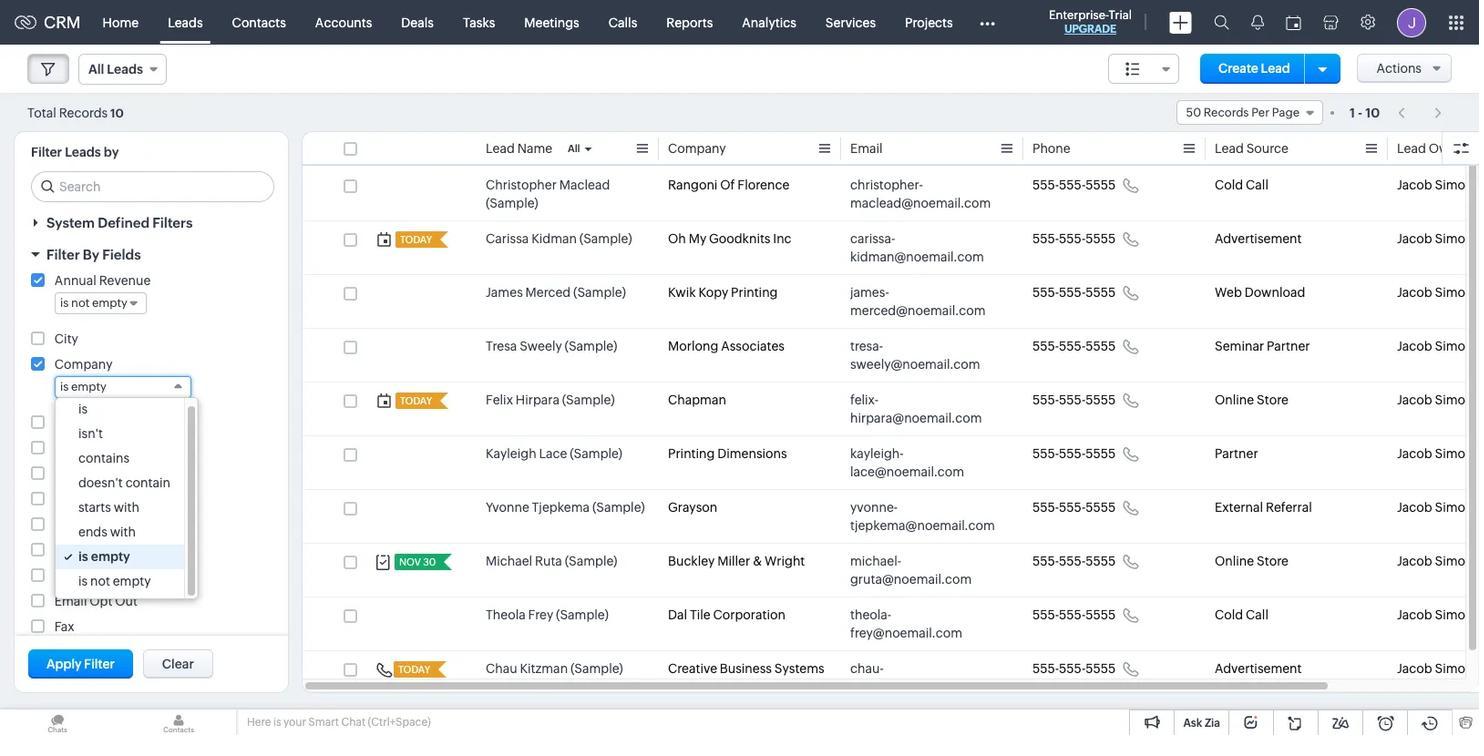 Task type: describe. For each thing, give the bounding box(es) containing it.
created for created time
[[55, 543, 102, 558]]

4 jacob simon from the top
[[1398, 339, 1474, 354]]

kitzman@noemail.com
[[851, 680, 987, 695]]

james merced (sample) link
[[486, 284, 626, 302]]

total records 10
[[27, 105, 124, 120]]

9 555-555-5555 from the top
[[1033, 608, 1116, 623]]

2 jacob from the top
[[1398, 232, 1433, 246]]

here is your smart chat (ctrl+space)
[[247, 717, 431, 730]]

carissa- kidman@noemail.com link
[[851, 230, 997, 266]]

michael- gruta@noemail.com link
[[851, 553, 997, 589]]

by for created
[[105, 518, 120, 533]]

enterprise-
[[1050, 8, 1109, 22]]

ends with option
[[56, 521, 184, 545]]

today link for carissa
[[396, 232, 434, 248]]

deal
[[120, 467, 147, 481]]

yvonne-
[[851, 501, 898, 515]]

4 jacob from the top
[[1398, 339, 1433, 354]]

chau
[[486, 662, 518, 677]]

6 555-555-5555 from the top
[[1033, 447, 1116, 461]]

1
[[1350, 105, 1356, 120]]

kayleigh- lace@noemail.com link
[[851, 445, 997, 481]]

converted deal
[[55, 467, 147, 481]]

theola- frey@noemail.com link
[[851, 606, 997, 643]]

advertisement for carissa- kidman@noemail.com
[[1216, 232, 1303, 246]]

10 simon from the top
[[1436, 662, 1474, 677]]

zia
[[1205, 718, 1221, 730]]

nov
[[399, 557, 421, 568]]

lead source
[[1216, 141, 1289, 156]]

florence
[[738, 178, 790, 192]]

reports link
[[652, 0, 728, 44]]

nov 30 link
[[395, 554, 438, 571]]

fields
[[102, 247, 141, 263]]

doesn't contain option
[[56, 471, 184, 496]]

is for is 'option'
[[78, 402, 88, 417]]

projects
[[906, 15, 953, 30]]

felix hirpara (sample) link
[[486, 391, 615, 409]]

today for felix hirpara (sample)
[[400, 396, 432, 407]]

cold call for christopher- maclead@noemail.com
[[1216, 178, 1269, 192]]

of
[[721, 178, 735, 192]]

michael-
[[851, 554, 902, 569]]

filter by fields button
[[15, 239, 288, 271]]

records
[[59, 105, 108, 120]]

associates
[[721, 339, 785, 354]]

10 for total records 10
[[110, 106, 124, 120]]

web download
[[1216, 285, 1306, 300]]

create lead
[[1219, 61, 1291, 76]]

search element
[[1204, 0, 1241, 45]]

felix hirpara (sample)
[[486, 393, 615, 408]]

created for created by
[[55, 518, 102, 533]]

with for starts with
[[114, 501, 139, 515]]

0 horizontal spatial printing
[[668, 447, 715, 461]]

accounts
[[315, 15, 372, 30]]

morlong associates
[[668, 339, 785, 354]]

lead for lead owner
[[1398, 141, 1427, 156]]

annual
[[55, 274, 97, 288]]

is empty option
[[56, 545, 184, 570]]

christopher maclead (sample) link
[[486, 176, 650, 212]]

referral
[[1267, 501, 1313, 515]]

(sample) for christopher maclead (sample)
[[486, 196, 539, 211]]

printing dimensions
[[668, 447, 788, 461]]

phone
[[1033, 141, 1071, 156]]

8 simon from the top
[[1436, 554, 1474, 569]]

nov 30
[[399, 557, 436, 568]]

james- merced@noemail.com
[[851, 285, 986, 318]]

chau kitzman (sample) link
[[486, 660, 623, 678]]

5 simon from the top
[[1436, 393, 1474, 408]]

felix- hirpara@noemail.com link
[[851, 391, 997, 428]]

smart
[[309, 717, 339, 730]]

(sample) for theola frey (sample)
[[556, 608, 609, 623]]

morlong
[[668, 339, 719, 354]]

company for company
[[668, 141, 726, 156]]

is empty field
[[55, 377, 191, 398]]

business
[[720, 662, 772, 677]]

today link for chau
[[394, 662, 432, 678]]

cold for theola- frey@noemail.com
[[1216, 608, 1244, 623]]

0 vertical spatial partner
[[1267, 339, 1311, 354]]

christopher-
[[851, 178, 924, 192]]

here
[[247, 717, 271, 730]]

10 5555 from the top
[[1086, 662, 1116, 677]]

7 jacob simon from the top
[[1398, 501, 1474, 515]]

search image
[[1215, 15, 1230, 30]]

converted for converted deal
[[55, 467, 118, 481]]

kitzman
[[520, 662, 568, 677]]

row group containing christopher maclead (sample)
[[303, 168, 1480, 706]]

by
[[104, 145, 119, 160]]

city
[[55, 332, 78, 347]]

filter by fields
[[47, 247, 141, 263]]

9 jacob simon from the top
[[1398, 608, 1474, 623]]

6 5555 from the top
[[1086, 447, 1116, 461]]

store for michael- gruta@noemail.com
[[1258, 554, 1289, 569]]

8 5555 from the top
[[1086, 554, 1116, 569]]

accounts link
[[301, 0, 387, 44]]

apply filter button
[[28, 650, 133, 679]]

advertisement for chau- kitzman@noemail.com
[[1216, 662, 1303, 677]]

3 5555 from the top
[[1086, 285, 1116, 300]]

country
[[55, 492, 103, 507]]

call for christopher- maclead@noemail.com
[[1247, 178, 1269, 192]]

online store for michael- gruta@noemail.com
[[1216, 554, 1289, 569]]

leads link
[[153, 0, 218, 44]]

5 555-555-5555 from the top
[[1033, 393, 1116, 408]]

fax
[[55, 620, 75, 635]]

filter for filter by fields
[[47, 247, 80, 263]]

0 vertical spatial email
[[851, 141, 883, 156]]

4 simon from the top
[[1436, 339, 1474, 354]]

michael ruta (sample)
[[486, 554, 618, 569]]

store for felix- hirpara@noemail.com
[[1258, 393, 1289, 408]]

corporation
[[713, 608, 786, 623]]

isn't option
[[56, 422, 184, 447]]

-
[[1359, 105, 1363, 120]]

lace@noemail.com
[[851, 465, 965, 480]]

lace
[[539, 447, 568, 461]]

michael
[[486, 554, 533, 569]]

services link
[[811, 0, 891, 44]]

9 jacob from the top
[[1398, 608, 1433, 623]]

out
[[115, 595, 138, 609]]

inc
[[774, 232, 792, 246]]

3 jacob simon from the top
[[1398, 285, 1474, 300]]

annual revenue
[[55, 274, 151, 288]]

cold for christopher- maclead@noemail.com
[[1216, 178, 1244, 192]]

trial
[[1109, 8, 1133, 22]]

2 jacob simon from the top
[[1398, 232, 1474, 246]]

is inside company is empty
[[60, 380, 69, 394]]

is for is empty
[[78, 550, 88, 564]]

6 jacob from the top
[[1398, 447, 1433, 461]]

is for is not empty
[[78, 574, 88, 589]]

ruta
[[535, 554, 563, 569]]

2 simon from the top
[[1436, 232, 1474, 246]]

clear
[[162, 657, 194, 672]]

yvonne tjepkema (sample) link
[[486, 499, 645, 517]]

contact
[[120, 441, 168, 456]]

james-
[[851, 285, 890, 300]]

michael- gruta@noemail.com
[[851, 554, 972, 587]]

apply
[[47, 657, 82, 672]]

merced@noemail.com
[[851, 304, 986, 318]]

1 simon from the top
[[1436, 178, 1474, 192]]

oh my goodknits inc
[[668, 232, 792, 246]]

lead name
[[486, 141, 553, 156]]



Task type: vqa. For each thing, say whether or not it's contained in the screenshot.


Task type: locate. For each thing, give the bounding box(es) containing it.
carissa kidman (sample)
[[486, 232, 632, 246]]

(sample) for kayleigh lace (sample)
[[570, 447, 623, 461]]

2 store from the top
[[1258, 554, 1289, 569]]

email left not
[[55, 569, 87, 584]]

0 vertical spatial store
[[1258, 393, 1289, 408]]

0 vertical spatial leads
[[168, 15, 203, 30]]

(sample) right kidman
[[580, 232, 632, 246]]

10 right -
[[1366, 105, 1381, 120]]

row group
[[303, 168, 1480, 706]]

felix- hirpara@noemail.com
[[851, 393, 983, 426]]

is left your
[[273, 717, 281, 730]]

cold call for theola- frey@noemail.com
[[1216, 608, 1269, 623]]

0 vertical spatial converted
[[55, 416, 118, 430]]

0 vertical spatial advertisement
[[1216, 232, 1303, 246]]

lead
[[1262, 61, 1291, 76], [486, 141, 515, 156], [1216, 141, 1245, 156], [1398, 141, 1427, 156]]

converted up converted contact
[[55, 416, 118, 430]]

0 vertical spatial created
[[55, 518, 102, 533]]

your
[[284, 717, 306, 730]]

company for company is empty
[[55, 357, 113, 372]]

(sample) right sweely at left top
[[565, 339, 618, 354]]

sweely
[[520, 339, 562, 354]]

with for ends with
[[110, 525, 136, 540]]

0 vertical spatial cold
[[1216, 178, 1244, 192]]

tresa- sweely@noemail.com
[[851, 339, 981, 372]]

tasks link
[[449, 0, 510, 44]]

analytics link
[[728, 0, 811, 44]]

online down external
[[1216, 554, 1255, 569]]

4 5555 from the top
[[1086, 339, 1116, 354]]

1 vertical spatial cold call
[[1216, 608, 1269, 623]]

with inside option
[[110, 525, 136, 540]]

filter right apply
[[84, 657, 115, 672]]

email up christopher-
[[851, 141, 883, 156]]

rangoni of florence
[[668, 178, 790, 192]]

filter leads by
[[31, 145, 119, 160]]

1 horizontal spatial 10
[[1366, 105, 1381, 120]]

1 vertical spatial by
[[105, 518, 120, 533]]

2 vertical spatial filter
[[84, 657, 115, 672]]

list box
[[56, 398, 198, 599]]

1 cold from the top
[[1216, 178, 1244, 192]]

is option
[[56, 398, 184, 422]]

1 horizontal spatial by
[[105, 518, 120, 533]]

1 horizontal spatial partner
[[1267, 339, 1311, 354]]

(sample) for chau kitzman (sample)
[[571, 662, 623, 677]]

create lead button
[[1201, 54, 1309, 84]]

8 jacob simon from the top
[[1398, 554, 1474, 569]]

3 converted from the top
[[55, 467, 118, 481]]

is down city
[[60, 380, 69, 394]]

lead for lead source
[[1216, 141, 1245, 156]]

doesn't
[[78, 476, 123, 491]]

2 online store from the top
[[1216, 554, 1289, 569]]

upgrade
[[1065, 23, 1117, 36]]

10 jacob from the top
[[1398, 662, 1433, 677]]

tresa-
[[851, 339, 884, 354]]

2 converted from the top
[[55, 441, 118, 456]]

(sample) inside "link"
[[565, 554, 618, 569]]

apply filter
[[47, 657, 115, 672]]

empty
[[71, 380, 107, 394], [91, 550, 130, 564], [113, 574, 151, 589]]

my
[[689, 232, 707, 246]]

(sample) right hirpara on the bottom left of the page
[[562, 393, 615, 408]]

4 555-555-5555 from the top
[[1033, 339, 1116, 354]]

starts
[[78, 501, 111, 515]]

meetings link
[[510, 0, 594, 44]]

1 vertical spatial empty
[[91, 550, 130, 564]]

0 horizontal spatial 10
[[110, 106, 124, 120]]

1 vertical spatial today link
[[396, 393, 434, 409]]

theola frey (sample) link
[[486, 606, 609, 625]]

ask
[[1184, 718, 1203, 730]]

online for michael- gruta@noemail.com
[[1216, 554, 1255, 569]]

is not empty option
[[56, 570, 184, 595]]

deals
[[402, 15, 434, 30]]

goodknits
[[709, 232, 771, 246]]

chau- kitzman@noemail.com link
[[851, 660, 997, 697]]

(sample) for michael ruta (sample)
[[565, 554, 618, 569]]

empty inside option
[[91, 550, 130, 564]]

actions
[[1377, 61, 1423, 76]]

all
[[568, 143, 580, 154]]

james- merced@noemail.com link
[[851, 284, 997, 320]]

0 vertical spatial printing
[[731, 285, 778, 300]]

filter inside filter by fields dropdown button
[[47, 247, 80, 263]]

contacts
[[232, 15, 286, 30]]

10 jacob simon from the top
[[1398, 662, 1474, 677]]

company down city
[[55, 357, 113, 372]]

(sample) right the kitzman
[[571, 662, 623, 677]]

is
[[60, 380, 69, 394], [78, 402, 88, 417], [78, 550, 88, 564], [78, 574, 88, 589], [273, 717, 281, 730]]

leads left by at the top left of page
[[65, 145, 101, 160]]

(sample) down christopher
[[486, 196, 539, 211]]

with inside option
[[114, 501, 139, 515]]

list box containing is
[[56, 398, 198, 599]]

0 vertical spatial today
[[400, 234, 432, 245]]

0 vertical spatial cold call
[[1216, 178, 1269, 192]]

tresa
[[486, 339, 517, 354]]

online store
[[1216, 393, 1289, 408], [1216, 554, 1289, 569]]

download
[[1245, 285, 1306, 300]]

1 store from the top
[[1258, 393, 1289, 408]]

empty for is
[[71, 380, 107, 394]]

7 5555 from the top
[[1086, 501, 1116, 515]]

1 vertical spatial filter
[[47, 247, 80, 263]]

created down ends
[[55, 543, 102, 558]]

0 vertical spatial filter
[[31, 145, 62, 160]]

1 vertical spatial today
[[400, 396, 432, 407]]

kidman
[[532, 232, 577, 246]]

systems
[[775, 662, 825, 677]]

filter inside apply filter 'button'
[[84, 657, 115, 672]]

signals image
[[1252, 15, 1265, 30]]

navigation
[[1390, 99, 1453, 126]]

maclead@noemail.com
[[851, 196, 992, 211]]

2 vertical spatial today
[[398, 665, 431, 676]]

(sample) right frey
[[556, 608, 609, 623]]

1 vertical spatial created
[[55, 543, 102, 558]]

lead inside button
[[1262, 61, 1291, 76]]

0 vertical spatial call
[[1247, 178, 1269, 192]]

1 jacob simon from the top
[[1398, 178, 1474, 192]]

is inside option
[[78, 550, 88, 564]]

1 advertisement from the top
[[1216, 232, 1303, 246]]

christopher
[[486, 178, 557, 192]]

10 555-555-5555 from the top
[[1033, 662, 1116, 677]]

chapman
[[668, 393, 727, 408]]

printing right kopy
[[731, 285, 778, 300]]

1 vertical spatial converted
[[55, 441, 118, 456]]

starts with option
[[56, 496, 184, 521]]

0 vertical spatial today link
[[396, 232, 434, 248]]

kayleigh
[[486, 447, 537, 461]]

online
[[1216, 393, 1255, 408], [1216, 554, 1255, 569]]

name
[[518, 141, 553, 156]]

email up fax at bottom left
[[55, 595, 87, 609]]

reports
[[667, 15, 713, 30]]

1 vertical spatial printing
[[668, 447, 715, 461]]

(ctrl+space)
[[368, 717, 431, 730]]

0 horizontal spatial by
[[83, 247, 99, 263]]

555-555-5555
[[1033, 178, 1116, 192], [1033, 232, 1116, 246], [1033, 285, 1116, 300], [1033, 339, 1116, 354], [1033, 393, 1116, 408], [1033, 447, 1116, 461], [1033, 501, 1116, 515], [1033, 554, 1116, 569], [1033, 608, 1116, 623], [1033, 662, 1116, 677]]

lead left name
[[486, 141, 515, 156]]

ends with
[[78, 525, 136, 540]]

empty inside option
[[113, 574, 151, 589]]

1 vertical spatial with
[[110, 525, 136, 540]]

converted up converted deal on the bottom left of page
[[55, 441, 118, 456]]

2 created from the top
[[55, 543, 102, 558]]

chats image
[[0, 710, 115, 736]]

0 vertical spatial with
[[114, 501, 139, 515]]

2 555-555-5555 from the top
[[1033, 232, 1116, 246]]

30
[[423, 557, 436, 568]]

leads right home
[[168, 15, 203, 30]]

is up isn't
[[78, 402, 88, 417]]

7 jacob from the top
[[1398, 501, 1433, 515]]

5555
[[1086, 178, 1116, 192], [1086, 232, 1116, 246], [1086, 285, 1116, 300], [1086, 339, 1116, 354], [1086, 393, 1116, 408], [1086, 447, 1116, 461], [1086, 501, 1116, 515], [1086, 554, 1116, 569], [1086, 608, 1116, 623], [1086, 662, 1116, 677]]

projects link
[[891, 0, 968, 44]]

(sample) right the lace
[[570, 447, 623, 461]]

kwik kopy printing
[[668, 285, 778, 300]]

yvonne tjepkema (sample)
[[486, 501, 645, 515]]

empty for not
[[113, 574, 151, 589]]

1 online store from the top
[[1216, 393, 1289, 408]]

source
[[1247, 141, 1289, 156]]

company up rangoni
[[668, 141, 726, 156]]

1 5555 from the top
[[1086, 178, 1116, 192]]

0 vertical spatial online store
[[1216, 393, 1289, 408]]

converted for converted account
[[55, 416, 118, 430]]

1 horizontal spatial company
[[668, 141, 726, 156]]

theola- frey@noemail.com
[[851, 608, 963, 641]]

2 call from the top
[[1247, 608, 1269, 623]]

filter up annual
[[47, 247, 80, 263]]

converted account
[[55, 416, 171, 430]]

2 vertical spatial empty
[[113, 574, 151, 589]]

with up time
[[110, 525, 136, 540]]

home
[[103, 15, 139, 30]]

(sample) for james merced (sample)
[[574, 285, 626, 300]]

online store down external referral
[[1216, 554, 1289, 569]]

is inside 'option'
[[78, 402, 88, 417]]

partner up external
[[1216, 447, 1259, 461]]

(sample) for carissa kidman (sample)
[[580, 232, 632, 246]]

empty up the out
[[113, 574, 151, 589]]

Search text field
[[32, 172, 274, 202]]

(sample) right "ruta"
[[565, 554, 618, 569]]

online store for felix- hirpara@noemail.com
[[1216, 393, 1289, 408]]

3 jacob from the top
[[1398, 285, 1433, 300]]

online for felix- hirpara@noemail.com
[[1216, 393, 1255, 408]]

1 555-555-5555 from the top
[[1033, 178, 1116, 192]]

christopher- maclead@noemail.com
[[851, 178, 992, 211]]

1 created from the top
[[55, 518, 102, 533]]

1 vertical spatial advertisement
[[1216, 662, 1303, 677]]

2 vertical spatial converted
[[55, 467, 118, 481]]

is down ends
[[78, 550, 88, 564]]

(sample) right merced
[[574, 285, 626, 300]]

1 online from the top
[[1216, 393, 1255, 408]]

2 cold from the top
[[1216, 608, 1244, 623]]

1 converted from the top
[[55, 416, 118, 430]]

7 555-555-5555 from the top
[[1033, 501, 1116, 515]]

(sample) for yvonne tjepkema (sample)
[[593, 501, 645, 515]]

9 5555 from the top
[[1086, 608, 1116, 623]]

converted contact
[[55, 441, 168, 456]]

6 jacob simon from the top
[[1398, 447, 1474, 461]]

buckley miller & wright
[[668, 554, 805, 569]]

2 5555 from the top
[[1086, 232, 1116, 246]]

2 vertical spatial today link
[[394, 662, 432, 678]]

yvonne
[[486, 501, 530, 515]]

1 vertical spatial email
[[55, 569, 87, 584]]

today
[[400, 234, 432, 245], [400, 396, 432, 407], [398, 665, 431, 676]]

(sample) right tjepkema at the bottom left
[[593, 501, 645, 515]]

tasks
[[463, 15, 495, 30]]

created down 'starts'
[[55, 518, 102, 533]]

7 simon from the top
[[1436, 501, 1474, 515]]

2 cold call from the top
[[1216, 608, 1269, 623]]

(sample) inside christopher maclead (sample)
[[486, 196, 539, 211]]

partner right seminar
[[1267, 339, 1311, 354]]

3 555-555-5555 from the top
[[1033, 285, 1116, 300]]

is inside option
[[78, 574, 88, 589]]

1 vertical spatial company
[[55, 357, 113, 372]]

2 vertical spatial email
[[55, 595, 87, 609]]

1 cold call from the top
[[1216, 178, 1269, 192]]

james
[[486, 285, 523, 300]]

chau kitzman (sample)
[[486, 662, 623, 677]]

empty up is 'option'
[[71, 380, 107, 394]]

crm link
[[15, 13, 81, 32]]

1 vertical spatial partner
[[1216, 447, 1259, 461]]

company
[[668, 141, 726, 156], [55, 357, 113, 372]]

call for theola- frey@noemail.com
[[1247, 608, 1269, 623]]

1 vertical spatial leads
[[65, 145, 101, 160]]

0 vertical spatial by
[[83, 247, 99, 263]]

1 horizontal spatial printing
[[731, 285, 778, 300]]

2 advertisement from the top
[[1216, 662, 1303, 677]]

9 simon from the top
[[1436, 608, 1474, 623]]

contacts image
[[121, 710, 236, 736]]

crm
[[44, 13, 81, 32]]

1 vertical spatial cold
[[1216, 608, 1244, 623]]

empty down ends with
[[91, 550, 130, 564]]

1 horizontal spatial leads
[[168, 15, 203, 30]]

10 inside total records 10
[[110, 106, 124, 120]]

10 for 1 - 10
[[1366, 105, 1381, 120]]

doesn't contain
[[78, 476, 171, 491]]

deals link
[[387, 0, 449, 44]]

by down starts with
[[105, 518, 120, 533]]

8 jacob from the top
[[1398, 554, 1433, 569]]

8 555-555-5555 from the top
[[1033, 554, 1116, 569]]

converted for converted contact
[[55, 441, 118, 456]]

today for chau kitzman (sample)
[[398, 665, 431, 676]]

theola-
[[851, 608, 892, 623]]

0 horizontal spatial leads
[[65, 145, 101, 160]]

0 vertical spatial company
[[668, 141, 726, 156]]

1 vertical spatial call
[[1247, 608, 1269, 623]]

kayleigh- lace@noemail.com
[[851, 447, 965, 480]]

1 vertical spatial store
[[1258, 554, 1289, 569]]

2 online from the top
[[1216, 554, 1255, 569]]

is left not
[[78, 574, 88, 589]]

by inside dropdown button
[[83, 247, 99, 263]]

is empty
[[78, 550, 130, 564]]

0 vertical spatial online
[[1216, 393, 1255, 408]]

by up annual revenue
[[83, 247, 99, 263]]

lead left owner
[[1398, 141, 1427, 156]]

chau-
[[851, 662, 884, 677]]

(sample) for felix hirpara (sample)
[[562, 393, 615, 408]]

5 jacob from the top
[[1398, 393, 1433, 408]]

total
[[27, 105, 56, 120]]

with down doesn't contain
[[114, 501, 139, 515]]

today link for felix
[[396, 393, 434, 409]]

felix
[[486, 393, 513, 408]]

(sample) for tresa sweely (sample)
[[565, 339, 618, 354]]

0 horizontal spatial company
[[55, 357, 113, 372]]

chau- kitzman@noemail.com
[[851, 662, 987, 695]]

gruta@noemail.com
[[851, 573, 972, 587]]

3 simon from the top
[[1436, 285, 1474, 300]]

external referral
[[1216, 501, 1313, 515]]

signals element
[[1241, 0, 1276, 45]]

contains option
[[56, 447, 184, 471]]

filter down total
[[31, 145, 62, 160]]

today for carissa kidman (sample)
[[400, 234, 432, 245]]

1 vertical spatial online store
[[1216, 554, 1289, 569]]

lead for lead name
[[486, 141, 515, 156]]

lead left source
[[1216, 141, 1245, 156]]

tjepkema
[[532, 501, 590, 515]]

by for filter
[[83, 247, 99, 263]]

store down external referral
[[1258, 554, 1289, 569]]

5 5555 from the top
[[1086, 393, 1116, 408]]

online store down seminar partner
[[1216, 393, 1289, 408]]

advertisement up web download
[[1216, 232, 1303, 246]]

5 jacob simon from the top
[[1398, 393, 1474, 408]]

filter for filter leads by
[[31, 145, 62, 160]]

10 right records
[[110, 106, 124, 120]]

lead right create on the top right
[[1262, 61, 1291, 76]]

1 vertical spatial online
[[1216, 554, 1255, 569]]

0 vertical spatial empty
[[71, 380, 107, 394]]

store down seminar partner
[[1258, 393, 1289, 408]]

1 jacob from the top
[[1398, 178, 1433, 192]]

6 simon from the top
[[1436, 447, 1474, 461]]

10
[[1366, 105, 1381, 120], [110, 106, 124, 120]]

converted down contains
[[55, 467, 118, 481]]

printing up grayson
[[668, 447, 715, 461]]

time
[[105, 543, 134, 558]]

empty inside company is empty
[[71, 380, 107, 394]]

1 call from the top
[[1247, 178, 1269, 192]]

0 horizontal spatial partner
[[1216, 447, 1259, 461]]

account
[[120, 416, 171, 430]]

maclead
[[560, 178, 610, 192]]

chat
[[341, 717, 366, 730]]

tresa sweely (sample) link
[[486, 337, 618, 356]]

advertisement up zia
[[1216, 662, 1303, 677]]

online down seminar
[[1216, 393, 1255, 408]]



